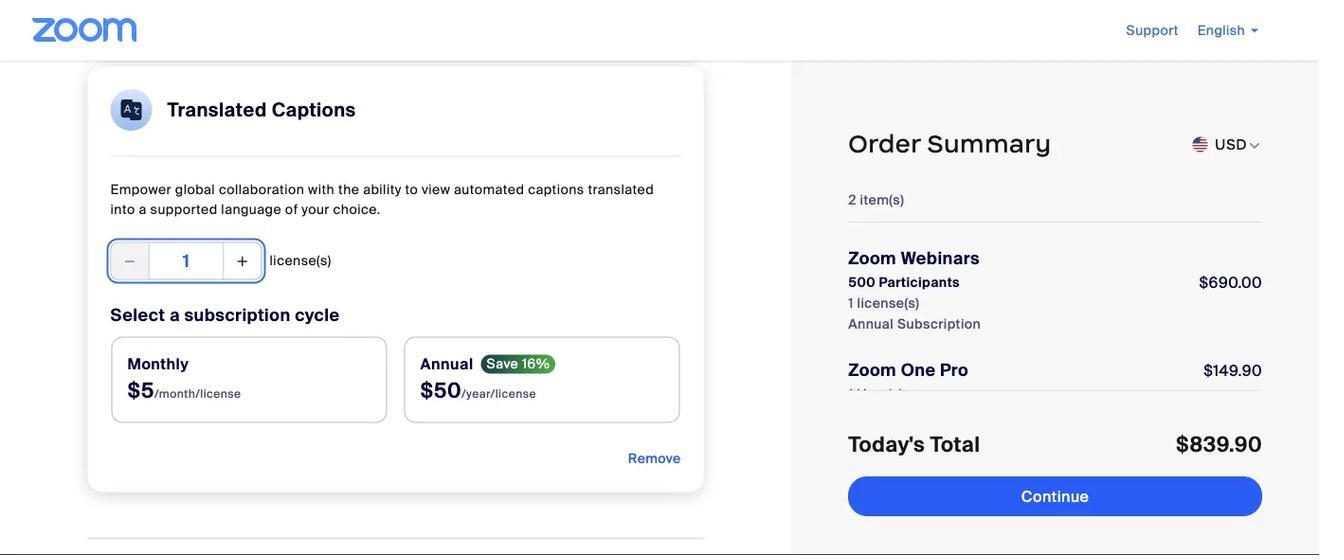 Task type: vqa. For each thing, say whether or not it's contained in the screenshot.
TERM
no



Task type: describe. For each thing, give the bounding box(es) containing it.
choice.
[[333, 200, 381, 218]]

select
[[111, 305, 165, 327]]

translated captions icon image
[[111, 89, 152, 131]]

summary
[[927, 128, 1052, 159]]

item(s)
[[860, 191, 904, 209]]

zoom one pro
[[848, 360, 969, 381]]

add
[[848, 472, 875, 490]]

1 license(s) annual subscription
[[848, 294, 981, 333]]

captions
[[272, 98, 356, 122]]

translated
[[167, 98, 267, 122]]

annual
[[848, 315, 894, 333]]

$839.90 for today's total
[[1176, 432, 1262, 459]]

pro
[[940, 360, 969, 381]]

empower
[[111, 181, 172, 198]]

/month/license
[[154, 387, 241, 401]]

order summary
[[848, 128, 1052, 159]]

0 horizontal spatial license(s)
[[270, 251, 332, 269]]

1 user(s)
[[848, 385, 903, 403]]

remove button
[[628, 450, 681, 469]]

zoom logo image
[[32, 18, 136, 42]]

captions
[[528, 181, 585, 198]]

license(s) inside 1 license(s) annual subscription
[[857, 294, 920, 312]]

into
[[111, 200, 135, 218]]

save 16%
[[487, 355, 550, 373]]

zoom webinars
[[848, 248, 980, 270]]

of
[[285, 200, 298, 218]]

the
[[338, 181, 360, 198]]

2
[[848, 191, 857, 209]]

automated
[[454, 181, 525, 198]]

usd button
[[1215, 130, 1247, 158]]

translated
[[588, 181, 654, 198]]

zoom for zoom webinars
[[848, 248, 897, 270]]

user(s)
[[857, 385, 903, 403]]

Translated Captions Select the number of licenses text field
[[111, 242, 262, 280]]

1 vertical spatial a
[[170, 305, 180, 327]]

select a subscription cycle option group
[[111, 336, 681, 424]]

webinars
[[901, 248, 980, 270]]

main content containing $5
[[0, 0, 792, 555]]



Task type: locate. For each thing, give the bounding box(es) containing it.
2 item(s)
[[848, 191, 904, 209]]

1 horizontal spatial license(s)
[[857, 294, 920, 312]]

subscription down 'participants'
[[897, 315, 981, 333]]

collaboration
[[219, 181, 305, 198]]

participants
[[879, 273, 960, 291]]

0 vertical spatial $839.90
[[1176, 432, 1262, 459]]

support link
[[1127, 21, 1179, 39]]

global
[[175, 181, 215, 198]]

0 vertical spatial zoom
[[848, 248, 897, 270]]

order
[[848, 128, 921, 159]]

$5
[[128, 378, 154, 405]]

monthly $5 /month/license
[[128, 354, 241, 405]]

select a subscription cycle
[[111, 305, 340, 327]]

total
[[930, 432, 980, 459]]

continue button
[[848, 477, 1262, 517]]

one
[[901, 360, 936, 381]]

1 1 from the top
[[848, 294, 854, 312]]

support
[[1127, 21, 1179, 39]]

1 vertical spatial 1
[[848, 385, 854, 403]]

add coupon code
[[848, 472, 968, 490]]

1 vertical spatial license(s)
[[857, 294, 920, 312]]

1 vertical spatial $839.90
[[1200, 515, 1262, 535]]

license(s) down '500 participants'
[[857, 294, 920, 312]]

0 horizontal spatial subscription
[[184, 305, 291, 327]]

english
[[1198, 21, 1246, 39]]

remove
[[628, 450, 681, 468]]

view
[[422, 181, 450, 198]]

empower global collaboration with the ability to view automated captions translated into a supported language of your choice.
[[111, 181, 654, 218]]

translated captions
[[167, 98, 356, 122]]

500
[[848, 273, 876, 291]]

a
[[139, 200, 147, 218], [170, 305, 180, 327]]

add coupon code button
[[848, 472, 968, 491]]

language
[[221, 200, 282, 218]]

show options image
[[1247, 138, 1262, 153]]

usd
[[1215, 135, 1247, 153]]

zoom
[[848, 248, 897, 270], [848, 360, 897, 381]]

zoom up "1 user(s)"
[[848, 360, 897, 381]]

continue
[[1022, 487, 1089, 507]]

today's total
[[848, 432, 980, 459]]

/year/license
[[462, 387, 536, 401]]

today's
[[848, 432, 925, 459]]

zoom for zoom one pro
[[848, 360, 897, 381]]

16%
[[522, 355, 550, 373]]

0 vertical spatial license(s)
[[270, 251, 332, 269]]

1
[[848, 294, 854, 312], [848, 385, 854, 403]]

your
[[302, 200, 330, 218]]

subscription
[[184, 305, 291, 327], [897, 315, 981, 333]]

1 zoom from the top
[[848, 248, 897, 270]]

cycle
[[295, 305, 340, 327]]

ability
[[363, 181, 402, 198]]

1 for 1 license(s) annual subscription
[[848, 294, 854, 312]]

main content
[[0, 0, 792, 555]]

1 down 500
[[848, 294, 854, 312]]

english link
[[1198, 21, 1259, 39]]

0 horizontal spatial a
[[139, 200, 147, 218]]

license(s) down of
[[270, 251, 332, 269]]

license(s)
[[270, 251, 332, 269], [857, 294, 920, 312]]

translated captions select the number of licenses 1 increase image
[[235, 248, 251, 275]]

0 vertical spatial a
[[139, 200, 147, 218]]

subscription down the translated captions select the number of licenses 1 increase icon
[[184, 305, 291, 327]]

coupon
[[878, 472, 930, 490]]

1 horizontal spatial subscription
[[897, 315, 981, 333]]

$50
[[420, 378, 462, 405]]

supported
[[150, 200, 218, 218]]

1 for 1 user(s)
[[848, 385, 854, 403]]

a right select
[[170, 305, 180, 327]]

a inside empower global collaboration with the ability to view automated captions translated into a supported language of your choice.
[[139, 200, 147, 218]]

to
[[405, 181, 418, 198]]

$149.90
[[1204, 361, 1262, 381]]

$839.90 for subtotal
[[1200, 515, 1262, 535]]

500 participants
[[848, 273, 960, 291]]

$50 /year/license
[[420, 378, 536, 405]]

zoom up 500
[[848, 248, 897, 270]]

$839.90
[[1176, 432, 1262, 459], [1200, 515, 1262, 535]]

2 zoom from the top
[[848, 360, 897, 381]]

0 vertical spatial 1
[[848, 294, 854, 312]]

save
[[487, 355, 519, 373]]

code
[[933, 472, 968, 490]]

2 1 from the top
[[848, 385, 854, 403]]

subtotal
[[848, 515, 911, 535]]

$690.00
[[1199, 272, 1262, 292]]

1 left user(s)
[[848, 385, 854, 403]]

with
[[308, 181, 335, 198]]

1 inside 1 license(s) annual subscription
[[848, 294, 854, 312]]

annual
[[420, 354, 473, 374]]

subscription inside 1 license(s) annual subscription
[[897, 315, 981, 333]]

1 vertical spatial zoom
[[848, 360, 897, 381]]

translated captions select the number of licenses 1 decrease image
[[122, 248, 138, 275]]

a right into
[[139, 200, 147, 218]]

1 horizontal spatial a
[[170, 305, 180, 327]]

monthly
[[128, 354, 189, 374]]



